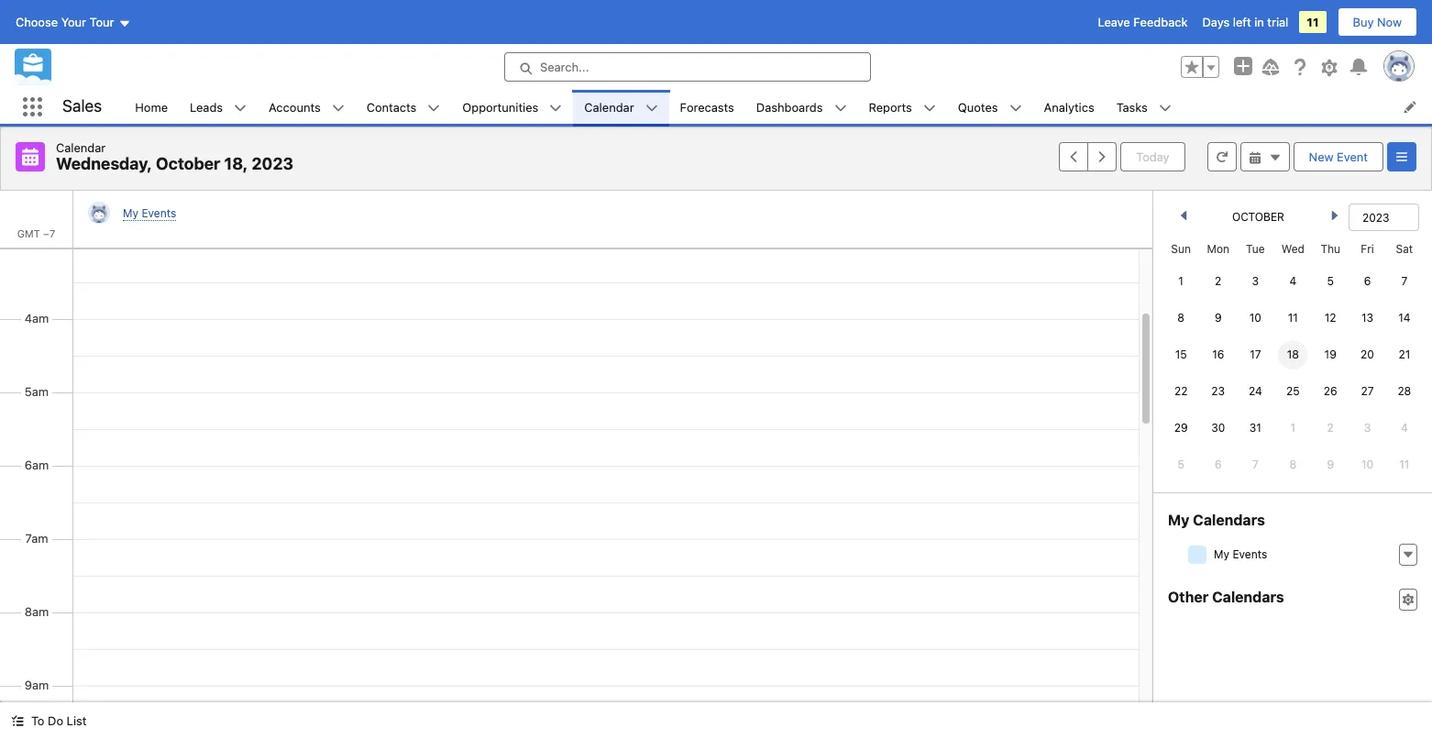 Task type: describe. For each thing, give the bounding box(es) containing it.
today
[[1136, 149, 1170, 164]]

buy
[[1353, 15, 1374, 29]]

quotes link
[[947, 90, 1009, 124]]

events inside the my events link
[[142, 206, 176, 220]]

thu
[[1321, 242, 1341, 256]]

12
[[1325, 311, 1337, 325]]

1 horizontal spatial 5
[[1327, 274, 1334, 288]]

dashboards link
[[745, 90, 834, 124]]

days
[[1203, 15, 1230, 29]]

tasks
[[1117, 99, 1148, 114]]

1 vertical spatial 4
[[1401, 421, 1408, 435]]

event
[[1337, 149, 1368, 164]]

reports list item
[[858, 90, 947, 124]]

dashboards
[[756, 99, 823, 114]]

wednesday,
[[56, 154, 152, 173]]

0 horizontal spatial 10
[[1250, 311, 1262, 325]]

0 vertical spatial my events
[[123, 206, 176, 220]]

0 horizontal spatial 8
[[1178, 311, 1185, 325]]

5am
[[25, 384, 49, 399]]

quotes list item
[[947, 90, 1033, 124]]

my calendars
[[1168, 512, 1265, 528]]

18 cell
[[1274, 337, 1312, 373]]

do
[[48, 713, 63, 728]]

text default image inside to do list button
[[11, 715, 24, 727]]

25
[[1286, 384, 1300, 398]]

accounts link
[[258, 90, 332, 124]]

19
[[1325, 348, 1337, 361]]

calendar wednesday, october 18, 2023
[[56, 140, 294, 173]]

0 vertical spatial my
[[123, 206, 138, 220]]

fri
[[1361, 242, 1374, 256]]

text default image for leads
[[234, 102, 247, 114]]

forecasts link
[[669, 90, 745, 124]]

leads
[[190, 99, 223, 114]]

analytics
[[1044, 99, 1095, 114]]

list
[[67, 713, 87, 728]]

tour
[[89, 15, 114, 29]]

today button
[[1121, 142, 1185, 171]]

6am
[[25, 457, 49, 472]]

reports link
[[858, 90, 923, 124]]

23
[[1212, 384, 1225, 398]]

calendar list item
[[573, 90, 669, 124]]

18
[[1287, 348, 1299, 361]]

−7
[[43, 227, 55, 239]]

forecasts
[[680, 99, 734, 114]]

buy now
[[1353, 15, 1402, 29]]

your
[[61, 15, 86, 29]]

opportunities link
[[451, 90, 550, 124]]

mon
[[1207, 242, 1230, 256]]

4am
[[24, 311, 49, 325]]

contacts list item
[[356, 90, 451, 124]]

choose
[[16, 15, 58, 29]]

22
[[1175, 384, 1188, 398]]

17
[[1250, 348, 1261, 361]]

1 horizontal spatial 8
[[1290, 458, 1297, 471]]

new
[[1309, 149, 1334, 164]]

0 vertical spatial 11
[[1307, 15, 1319, 29]]

to
[[31, 713, 44, 728]]

21
[[1399, 348, 1411, 361]]

accounts list item
[[258, 90, 356, 124]]

search... button
[[504, 52, 871, 82]]

in
[[1255, 15, 1264, 29]]

calendar for calendar
[[584, 99, 634, 114]]

choose your tour
[[16, 15, 114, 29]]

text default image inside reports list item
[[923, 102, 936, 114]]

sat
[[1396, 242, 1413, 256]]

1 vertical spatial 10
[[1362, 458, 1374, 471]]

3am
[[25, 237, 49, 252]]

1 horizontal spatial my
[[1168, 512, 1190, 528]]

tasks list item
[[1106, 90, 1183, 124]]

gmt −7
[[17, 227, 55, 239]]

grid containing sun
[[1163, 235, 1423, 483]]

1 horizontal spatial 6
[[1364, 274, 1371, 288]]

28
[[1398, 384, 1412, 398]]

0 vertical spatial 9
[[1215, 311, 1222, 325]]

contacts link
[[356, 90, 428, 124]]

sun
[[1171, 242, 1191, 256]]

quotes
[[958, 99, 998, 114]]

reports
[[869, 99, 912, 114]]

home link
[[124, 90, 179, 124]]

accounts
[[269, 99, 321, 114]]

18,
[[224, 154, 248, 173]]

tue
[[1246, 242, 1265, 256]]

tasks link
[[1106, 90, 1159, 124]]

9am
[[25, 678, 49, 692]]

leads list item
[[179, 90, 258, 124]]

opportunities
[[462, 99, 539, 114]]

sales
[[62, 97, 102, 116]]

0 horizontal spatial 3
[[1252, 274, 1259, 288]]

text default image inside 'accounts' list item
[[332, 102, 345, 114]]

8am
[[25, 604, 49, 619]]

text default image for calendar
[[645, 102, 658, 114]]

leave
[[1098, 15, 1130, 29]]

list containing home
[[124, 90, 1432, 124]]

calendar for calendar wednesday, october 18, 2023
[[56, 140, 106, 155]]

to do list button
[[0, 702, 98, 739]]



Task type: vqa. For each thing, say whether or not it's contained in the screenshot.
and within tree item
no



Task type: locate. For each thing, give the bounding box(es) containing it.
home
[[135, 99, 168, 114]]

group down analytics link
[[1059, 142, 1117, 171]]

leave feedback link
[[1098, 15, 1188, 29]]

2 down "26"
[[1327, 421, 1334, 435]]

trial
[[1268, 15, 1289, 29]]

0 vertical spatial events
[[142, 206, 176, 220]]

1 horizontal spatial 1
[[1291, 421, 1296, 435]]

0 vertical spatial 3
[[1252, 274, 1259, 288]]

other
[[1168, 589, 1209, 605]]

1 horizontal spatial group
[[1181, 56, 1220, 78]]

text default image for tasks
[[1159, 102, 1172, 114]]

4 down 28
[[1401, 421, 1408, 435]]

1 vertical spatial events
[[1233, 547, 1267, 561]]

0 vertical spatial 4
[[1290, 274, 1297, 288]]

my down wednesday,
[[123, 206, 138, 220]]

2023
[[252, 154, 294, 173]]

0 horizontal spatial 6
[[1215, 458, 1222, 471]]

0 vertical spatial 2
[[1215, 274, 1222, 288]]

group
[[1181, 56, 1220, 78], [1059, 142, 1117, 171]]

0 horizontal spatial events
[[142, 206, 176, 220]]

1 vertical spatial 1
[[1291, 421, 1296, 435]]

7
[[1402, 274, 1408, 288], [1253, 458, 1259, 471]]

31
[[1250, 421, 1262, 435]]

0 horizontal spatial 4
[[1290, 274, 1297, 288]]

list
[[124, 90, 1432, 124]]

11
[[1307, 15, 1319, 29], [1288, 311, 1298, 325], [1400, 458, 1410, 471]]

my right hide items icon
[[1214, 547, 1230, 561]]

11 down 28
[[1400, 458, 1410, 471]]

15
[[1175, 348, 1187, 361]]

october up tue in the right top of the page
[[1232, 210, 1285, 224]]

1 vertical spatial 8
[[1290, 458, 1297, 471]]

text default image for quotes
[[1009, 102, 1022, 114]]

search...
[[540, 60, 589, 74]]

1 horizontal spatial 7
[[1402, 274, 1408, 288]]

events down my calendars at the bottom right of page
[[1233, 547, 1267, 561]]

0 horizontal spatial 7
[[1253, 458, 1259, 471]]

0 vertical spatial 7
[[1402, 274, 1408, 288]]

my
[[123, 206, 138, 220], [1168, 512, 1190, 528], [1214, 547, 1230, 561]]

wed
[[1282, 242, 1305, 256]]

7 down "sat"
[[1402, 274, 1408, 288]]

events down calendar wednesday, october 18, 2023
[[142, 206, 176, 220]]

1 horizontal spatial 4
[[1401, 421, 1408, 435]]

events
[[142, 206, 176, 220], [1233, 547, 1267, 561]]

my events down my calendars at the bottom right of page
[[1214, 547, 1267, 561]]

13
[[1362, 311, 1374, 325]]

left
[[1233, 15, 1251, 29]]

calendars right 'other'
[[1212, 589, 1284, 605]]

2 down 'mon'
[[1215, 274, 1222, 288]]

text default image inside opportunities list item
[[550, 102, 562, 114]]

0 horizontal spatial my
[[123, 206, 138, 220]]

0 vertical spatial 8
[[1178, 311, 1185, 325]]

3
[[1252, 274, 1259, 288], [1364, 421, 1371, 435]]

1 vertical spatial calendar
[[56, 140, 106, 155]]

calendar link
[[573, 90, 645, 124]]

1 vertical spatial 11
[[1288, 311, 1298, 325]]

0 horizontal spatial group
[[1059, 142, 1117, 171]]

0 horizontal spatial my events
[[123, 206, 176, 220]]

1
[[1179, 274, 1184, 288], [1291, 421, 1296, 435]]

days left in trial
[[1203, 15, 1289, 29]]

6 down the fri
[[1364, 274, 1371, 288]]

1 vertical spatial 6
[[1215, 458, 1222, 471]]

0 vertical spatial 6
[[1364, 274, 1371, 288]]

1 horizontal spatial october
[[1232, 210, 1285, 224]]

contacts
[[367, 99, 417, 114]]

3 down tue in the right top of the page
[[1252, 274, 1259, 288]]

27
[[1361, 384, 1374, 398]]

1 horizontal spatial 3
[[1364, 421, 1371, 435]]

20
[[1361, 348, 1374, 361]]

1 vertical spatial 3
[[1364, 421, 1371, 435]]

1 horizontal spatial 11
[[1307, 15, 1319, 29]]

0 horizontal spatial 2
[[1215, 274, 1222, 288]]

leave feedback
[[1098, 15, 1188, 29]]

1 horizontal spatial 9
[[1327, 458, 1334, 471]]

1 down 25 at the right bottom
[[1291, 421, 1296, 435]]

5
[[1327, 274, 1334, 288], [1178, 458, 1185, 471]]

11 up 18
[[1288, 311, 1298, 325]]

1 vertical spatial calendars
[[1212, 589, 1284, 605]]

8 down 25 at the right bottom
[[1290, 458, 1297, 471]]

to do list
[[31, 713, 87, 728]]

dashboards list item
[[745, 90, 858, 124]]

10 up 17
[[1250, 311, 1262, 325]]

text default image inside quotes list item
[[1009, 102, 1022, 114]]

calendar inside 'link'
[[584, 99, 634, 114]]

6
[[1364, 274, 1371, 288], [1215, 458, 1222, 471]]

calendars up hide items icon
[[1193, 512, 1265, 528]]

1 horizontal spatial events
[[1233, 547, 1267, 561]]

2 horizontal spatial my
[[1214, 547, 1230, 561]]

1 horizontal spatial 2
[[1327, 421, 1334, 435]]

my events down calendar wednesday, october 18, 2023
[[123, 206, 176, 220]]

0 horizontal spatial 1
[[1179, 274, 1184, 288]]

feedback
[[1134, 15, 1188, 29]]

calendars for other calendars
[[1212, 589, 1284, 605]]

9 up 16
[[1215, 311, 1222, 325]]

gmt
[[17, 227, 40, 239]]

hide items image
[[1188, 545, 1207, 564]]

1 vertical spatial 5
[[1178, 458, 1185, 471]]

0 vertical spatial 1
[[1179, 274, 1184, 288]]

4
[[1290, 274, 1297, 288], [1401, 421, 1408, 435]]

new event button
[[1294, 142, 1384, 171]]

8
[[1178, 311, 1185, 325], [1290, 458, 1297, 471]]

7am
[[25, 531, 48, 546]]

0 vertical spatial calendars
[[1193, 512, 1265, 528]]

0 horizontal spatial 9
[[1215, 311, 1222, 325]]

october
[[156, 154, 220, 173], [1232, 210, 1285, 224]]

opportunities list item
[[451, 90, 573, 124]]

2 vertical spatial 11
[[1400, 458, 1410, 471]]

0 horizontal spatial october
[[156, 154, 220, 173]]

0 horizontal spatial 5
[[1178, 458, 1185, 471]]

other calendars
[[1168, 589, 1284, 605]]

0 vertical spatial group
[[1181, 56, 1220, 78]]

calendars
[[1193, 512, 1265, 528], [1212, 589, 1284, 605]]

14
[[1399, 311, 1411, 325]]

7 down 31
[[1253, 458, 1259, 471]]

text default image
[[234, 102, 247, 114], [645, 102, 658, 114], [1009, 102, 1022, 114], [1159, 102, 1172, 114], [1269, 151, 1282, 164], [1402, 593, 1415, 606]]

october inside calendar wednesday, october 18, 2023
[[156, 154, 220, 173]]

11 right the trial
[[1307, 15, 1319, 29]]

calendar
[[584, 99, 634, 114], [56, 140, 106, 155]]

text default image inside "leads" list item
[[234, 102, 247, 114]]

5 down 29
[[1178, 458, 1185, 471]]

9
[[1215, 311, 1222, 325], [1327, 458, 1334, 471]]

6 down 30
[[1215, 458, 1222, 471]]

calendars for my calendars
[[1193, 512, 1265, 528]]

10 down 27 at the right of the page
[[1362, 458, 1374, 471]]

26
[[1324, 384, 1338, 398]]

1 horizontal spatial calendar
[[584, 99, 634, 114]]

5 down thu
[[1327, 274, 1334, 288]]

now
[[1377, 15, 1402, 29]]

1 vertical spatial 9
[[1327, 458, 1334, 471]]

0 horizontal spatial calendar
[[56, 140, 106, 155]]

text default image
[[332, 102, 345, 114], [428, 102, 440, 114], [550, 102, 562, 114], [834, 102, 847, 114], [923, 102, 936, 114], [1249, 151, 1261, 164], [1402, 548, 1415, 561], [11, 715, 24, 727]]

1 horizontal spatial my events
[[1214, 547, 1267, 561]]

1 horizontal spatial 10
[[1362, 458, 1374, 471]]

text default image inside 'tasks' list item
[[1159, 102, 1172, 114]]

text default image inside calendar list item
[[645, 102, 658, 114]]

1 vertical spatial 2
[[1327, 421, 1334, 435]]

16
[[1212, 348, 1224, 361]]

9 down "26"
[[1327, 458, 1334, 471]]

my events link
[[123, 206, 176, 221]]

8 up the "15"
[[1178, 311, 1185, 325]]

october left 18,
[[156, 154, 220, 173]]

1 vertical spatial my events
[[1214, 547, 1267, 561]]

1 vertical spatial group
[[1059, 142, 1117, 171]]

2 vertical spatial my
[[1214, 547, 1230, 561]]

2
[[1215, 274, 1222, 288], [1327, 421, 1334, 435]]

choose your tour button
[[15, 7, 132, 37]]

10
[[1250, 311, 1262, 325], [1362, 458, 1374, 471]]

group down days
[[1181, 56, 1220, 78]]

grid
[[1163, 235, 1423, 483]]

1 vertical spatial 7
[[1253, 458, 1259, 471]]

calendar inside calendar wednesday, october 18, 2023
[[56, 140, 106, 155]]

0 vertical spatial calendar
[[584, 99, 634, 114]]

0 horizontal spatial 11
[[1288, 311, 1298, 325]]

29
[[1174, 421, 1188, 435]]

3 down 27 at the right of the page
[[1364, 421, 1371, 435]]

new event
[[1309, 149, 1368, 164]]

calendar down sales at the left of page
[[56, 140, 106, 155]]

my up hide items icon
[[1168, 512, 1190, 528]]

buy now button
[[1337, 7, 1418, 37]]

1 vertical spatial october
[[1232, 210, 1285, 224]]

0 vertical spatial 5
[[1327, 274, 1334, 288]]

1 vertical spatial my
[[1168, 512, 1190, 528]]

analytics link
[[1033, 90, 1106, 124]]

0 vertical spatial october
[[156, 154, 220, 173]]

4 down wed
[[1290, 274, 1297, 288]]

0 vertical spatial 10
[[1250, 311, 1262, 325]]

24
[[1249, 384, 1262, 398]]

text default image inside dashboards list item
[[834, 102, 847, 114]]

30
[[1212, 421, 1225, 435]]

calendar down search...
[[584, 99, 634, 114]]

2 horizontal spatial 11
[[1400, 458, 1410, 471]]

my events
[[123, 206, 176, 220], [1214, 547, 1267, 561]]

leads link
[[179, 90, 234, 124]]

text default image inside the contacts list item
[[428, 102, 440, 114]]

1 down the sun
[[1179, 274, 1184, 288]]



